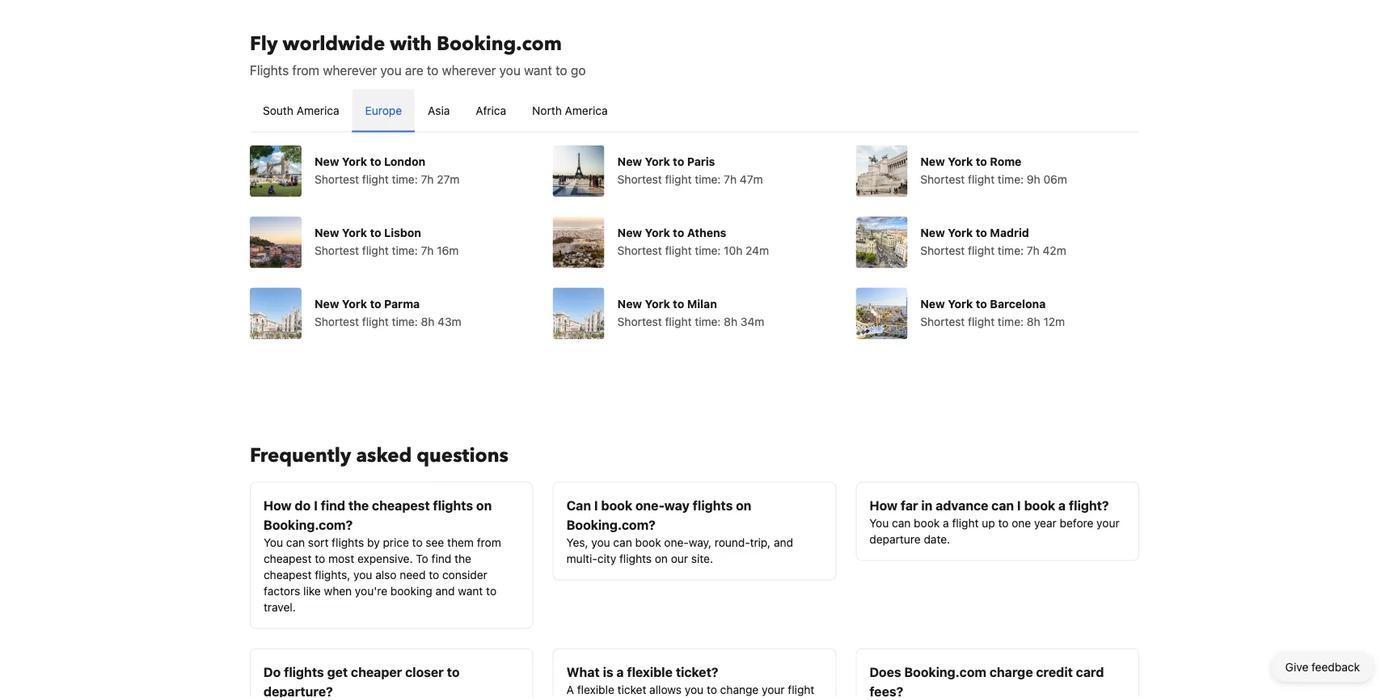 Task type: vqa. For each thing, say whether or not it's contained in the screenshot.
"York" within New York to Paris Shortest flight time: 7h 47m
yes



Task type: describe. For each thing, give the bounding box(es) containing it.
1 wherever from the left
[[323, 62, 377, 78]]

yes,
[[567, 536, 589, 549]]

america for south america
[[297, 104, 339, 117]]

madrid
[[991, 226, 1030, 239]]

how do i find the cheapest flights on booking.com? you can sort flights by price to see them from cheapest to most expensive. to find the cheapest flights, you also need to consider factors like when you're booking and want to travel.
[[264, 498, 501, 614]]

flight for paris
[[665, 172, 692, 186]]

shortest for new york to madrid shortest flight time: 7h 42m
[[921, 244, 965, 257]]

new york to milan shortest flight time: 8h 34m
[[618, 297, 765, 328]]

america for north america
[[565, 104, 608, 117]]

departure?
[[264, 684, 333, 698]]

factors
[[264, 584, 300, 597]]

and inside can i book one-way flights on booking.com? yes, you can book one-way, round-trip, and multi-city flights on our site.
[[774, 536, 794, 549]]

to down consider
[[486, 584, 497, 597]]

flights
[[250, 62, 289, 78]]

credit
[[1037, 664, 1073, 680]]

8h for 12m
[[1027, 315, 1041, 328]]

go
[[571, 62, 586, 78]]

to right the are
[[427, 62, 439, 78]]

new for new york to rome shortest flight time: 9h 06m
[[921, 155, 946, 168]]

you left the are
[[381, 62, 402, 78]]

1 horizontal spatial flexible
[[627, 664, 673, 680]]

london
[[384, 155, 426, 168]]

year
[[1035, 516, 1057, 529]]

frequently
[[250, 443, 351, 469]]

time: for athens
[[695, 244, 721, 257]]

how for how do i find the cheapest flights on booking.com?
[[264, 498, 292, 513]]

on inside how do i find the cheapest flights on booking.com? you can sort flights by price to see them from cheapest to most expensive. to find the cheapest flights, you also need to consider factors like when you're booking and want to travel.
[[476, 498, 492, 513]]

12m
[[1044, 315, 1066, 328]]

fly worldwide with booking.com flights from wherever you are to wherever you want to go
[[250, 31, 586, 78]]

shortest for new york to london shortest flight time: 7h 27m
[[315, 172, 359, 186]]

new york to lisbon shortest flight time: 7h 16m
[[315, 226, 459, 257]]

feedback
[[1312, 661, 1361, 674]]

cheaper
[[351, 664, 402, 680]]

europe button
[[352, 89, 415, 131]]

0 vertical spatial find
[[321, 498, 345, 513]]

booking.com inside fly worldwide with booking.com flights from wherever you are to wherever you want to go
[[437, 31, 562, 57]]

0 vertical spatial the
[[349, 498, 369, 513]]

want inside how do i find the cheapest flights on booking.com? you can sort flights by price to see them from cheapest to most expensive. to find the cheapest flights, you also need to consider factors like when you're booking and want to travel.
[[458, 584, 483, 597]]

34m
[[741, 315, 765, 328]]

a inside what is a flexible ticket? a flexible ticket allows you to change your flight
[[617, 664, 624, 680]]

new for new york to paris shortest flight time: 7h 47m
[[618, 155, 642, 168]]

book down in
[[914, 516, 940, 529]]

0 vertical spatial a
[[1059, 498, 1066, 513]]

to inside new york to parma shortest flight time: 8h 43m
[[370, 297, 382, 310]]

south america button
[[250, 89, 352, 131]]

york for barcelona
[[948, 297, 974, 310]]

before
[[1060, 516, 1094, 529]]

york for milan
[[645, 297, 670, 310]]

in
[[922, 498, 933, 513]]

most
[[328, 552, 355, 565]]

africa button
[[463, 89, 519, 131]]

way,
[[689, 536, 712, 549]]

new york to paris image
[[553, 145, 605, 197]]

give feedback button
[[1273, 653, 1374, 682]]

shortest for new york to barcelona shortest flight time: 8h 12m
[[921, 315, 965, 328]]

charge
[[990, 664, 1034, 680]]

give feedback
[[1286, 661, 1361, 674]]

your inside what is a flexible ticket? a flexible ticket allows you to change your flight
[[762, 683, 785, 696]]

questions
[[417, 443, 509, 469]]

new york to parma image
[[250, 288, 302, 339]]

can i book one-way flights on booking.com? yes, you can book one-way, round-trip, and multi-city flights on our site.
[[567, 498, 794, 565]]

rome
[[991, 155, 1022, 168]]

24m
[[746, 244, 769, 257]]

city
[[598, 552, 617, 565]]

paris
[[687, 155, 716, 168]]

you inside how do i find the cheapest flights on booking.com? you can sort flights by price to see them from cheapest to most expensive. to find the cheapest flights, you also need to consider factors like when you're booking and want to travel.
[[354, 568, 372, 581]]

when
[[324, 584, 352, 597]]

parma
[[384, 297, 420, 310]]

york for paris
[[645, 155, 670, 168]]

what is a flexible ticket? a flexible ticket allows you to change your flight
[[567, 664, 818, 698]]

site.
[[692, 552, 714, 565]]

42m
[[1043, 244, 1067, 257]]

new for new york to madrid shortest flight time: 7h 42m
[[921, 226, 946, 239]]

europe
[[365, 104, 402, 117]]

ticket?
[[676, 664, 719, 680]]

43m
[[438, 315, 462, 328]]

a
[[567, 683, 574, 696]]

shortest for new york to lisbon shortest flight time: 7h 16m
[[315, 244, 359, 257]]

sort
[[308, 536, 329, 549]]

lisbon
[[384, 226, 422, 239]]

to inside new york to lisbon shortest flight time: 7h 16m
[[370, 226, 382, 239]]

to right need
[[429, 568, 439, 581]]

to down sort at the bottom
[[315, 552, 325, 565]]

0 horizontal spatial flexible
[[577, 683, 615, 696]]

to inside the new york to barcelona shortest flight time: 8h 12m
[[976, 297, 988, 310]]

new for new york to athens shortest flight time: 10h 24m
[[618, 226, 642, 239]]

new york to milan image
[[553, 288, 605, 339]]

to inside new york to rome shortest flight time: 9h 06m
[[976, 155, 988, 168]]

7h for 47m
[[724, 172, 737, 186]]

north america button
[[519, 89, 621, 131]]

time: for rome
[[998, 172, 1024, 186]]

you're
[[355, 584, 388, 597]]

card
[[1077, 664, 1105, 680]]

barcelona
[[991, 297, 1046, 310]]

to left go on the top of page
[[556, 62, 568, 78]]

frequently asked questions
[[250, 443, 509, 469]]

do
[[295, 498, 311, 513]]

06m
[[1044, 172, 1068, 186]]

way
[[665, 498, 690, 513]]

shortest for new york to parma shortest flight time: 8h 43m
[[315, 315, 359, 328]]

27m
[[437, 172, 460, 186]]

can for on
[[286, 536, 305, 549]]

i inside how do i find the cheapest flights on booking.com? you can sort flights by price to see them from cheapest to most expensive. to find the cheapest flights, you also need to consider factors like when you're booking and want to travel.
[[314, 498, 318, 513]]

flights,
[[315, 568, 351, 581]]

1 vertical spatial the
[[455, 552, 472, 565]]

47m
[[740, 172, 763, 186]]

new york to barcelona image
[[856, 288, 908, 339]]

asia button
[[415, 89, 463, 131]]

booking.com? inside how do i find the cheapest flights on booking.com? you can sort flights by price to see them from cheapest to most expensive. to find the cheapest flights, you also need to consider factors like when you're booking and want to travel.
[[264, 517, 353, 532]]

7h for 16m
[[421, 244, 434, 257]]

new york to paris shortest flight time: 7h 47m
[[618, 155, 763, 186]]

time: for madrid
[[998, 244, 1024, 257]]

round-
[[715, 536, 750, 549]]

can for a
[[892, 516, 911, 529]]

flights right way
[[693, 498, 733, 513]]

time: for paris
[[695, 172, 721, 186]]

book right can
[[601, 498, 633, 513]]

york for athens
[[645, 226, 670, 239]]

flights up them
[[433, 498, 473, 513]]

1 horizontal spatial a
[[943, 516, 950, 529]]

how far in advance can i book a flight? you can book a flight up to one year before your departure date.
[[870, 498, 1120, 546]]

can up up
[[992, 498, 1015, 513]]

2 horizontal spatial on
[[736, 498, 752, 513]]

booking
[[391, 584, 433, 597]]

york for london
[[342, 155, 367, 168]]

new york to rome shortest flight time: 9h 06m
[[921, 155, 1068, 186]]

you inside can i book one-way flights on booking.com? yes, you can book one-way, round-trip, and multi-city flights on our site.
[[592, 536, 611, 549]]

allows
[[650, 683, 682, 696]]

can for booking.com?
[[614, 536, 632, 549]]

to inside 'how far in advance can i book a flight? you can book a flight up to one year before your departure date.'
[[999, 516, 1009, 529]]

do
[[264, 664, 281, 680]]

to up the to
[[412, 536, 423, 549]]

with
[[390, 31, 432, 57]]

one
[[1012, 516, 1032, 529]]

can
[[567, 498, 591, 513]]

flight for london
[[362, 172, 389, 186]]

9h
[[1027, 172, 1041, 186]]

from inside how do i find the cheapest flights on booking.com? you can sort flights by price to see them from cheapest to most expensive. to find the cheapest flights, you also need to consider factors like when you're booking and want to travel.
[[477, 536, 501, 549]]

new york to athens image
[[553, 216, 605, 268]]

africa
[[476, 104, 507, 117]]

8h for 43m
[[421, 315, 435, 328]]

multi-
[[567, 552, 598, 565]]

them
[[447, 536, 474, 549]]

new for new york to parma shortest flight time: 8h 43m
[[315, 297, 339, 310]]

give
[[1286, 661, 1309, 674]]

shortest for new york to athens shortest flight time: 10h 24m
[[618, 244, 662, 257]]

flight for milan
[[665, 315, 692, 328]]

1 horizontal spatial on
[[655, 552, 668, 565]]

to inside what is a flexible ticket? a flexible ticket allows you to change your flight
[[707, 683, 718, 696]]

want inside fly worldwide with booking.com flights from wherever you are to wherever you want to go
[[524, 62, 553, 78]]

book up year
[[1025, 498, 1056, 513]]

our
[[671, 552, 689, 565]]

flight for parma
[[362, 315, 389, 328]]



Task type: locate. For each thing, give the bounding box(es) containing it.
york inside new york to rome shortest flight time: 9h 06m
[[948, 155, 974, 168]]

2 how from the left
[[870, 498, 898, 513]]

i up one
[[1018, 498, 1022, 513]]

up
[[982, 516, 996, 529]]

flight for madrid
[[968, 244, 995, 257]]

new inside new york to paris shortest flight time: 7h 47m
[[618, 155, 642, 168]]

need
[[400, 568, 426, 581]]

new inside new york to parma shortest flight time: 8h 43m
[[315, 297, 339, 310]]

7h left "27m"
[[421, 172, 434, 186]]

0 vertical spatial one-
[[636, 498, 665, 513]]

also
[[376, 568, 397, 581]]

3 8h from the left
[[1027, 315, 1041, 328]]

2 wherever from the left
[[442, 62, 496, 78]]

shortest right new york to lisbon image
[[315, 244, 359, 257]]

0 horizontal spatial america
[[297, 104, 339, 117]]

flight inside new york to milan shortest flight time: 8h 34m
[[665, 315, 692, 328]]

trip,
[[750, 536, 771, 549]]

flight inside new york to london shortest flight time: 7h 27m
[[362, 172, 389, 186]]

shortest right new york to milan image
[[618, 315, 662, 328]]

7h inside new york to london shortest flight time: 7h 27m
[[421, 172, 434, 186]]

0 horizontal spatial your
[[762, 683, 785, 696]]

7h for 27m
[[421, 172, 434, 186]]

booking.com
[[437, 31, 562, 57], [905, 664, 987, 680]]

0 vertical spatial from
[[292, 62, 320, 78]]

0 horizontal spatial from
[[292, 62, 320, 78]]

0 horizontal spatial want
[[458, 584, 483, 597]]

time: inside new york to london shortest flight time: 7h 27m
[[392, 172, 418, 186]]

you left sort at the bottom
[[264, 536, 283, 549]]

to inside new york to london shortest flight time: 7h 27m
[[370, 155, 382, 168]]

1 vertical spatial you
[[264, 536, 283, 549]]

new york to barcelona shortest flight time: 8h 12m
[[921, 297, 1066, 328]]

flight down london
[[362, 172, 389, 186]]

2 vertical spatial cheapest
[[264, 568, 312, 581]]

1 horizontal spatial america
[[565, 104, 608, 117]]

you up you're
[[354, 568, 372, 581]]

new york to athens shortest flight time: 10h 24m
[[618, 226, 769, 257]]

closer
[[405, 664, 444, 680]]

york inside new york to parma shortest flight time: 8h 43m
[[342, 297, 367, 310]]

8h left 43m
[[421, 315, 435, 328]]

from right "flights"
[[292, 62, 320, 78]]

2 horizontal spatial a
[[1059, 498, 1066, 513]]

time: for milan
[[695, 315, 721, 328]]

york left lisbon
[[342, 226, 367, 239]]

your down flight?
[[1097, 516, 1120, 529]]

york left rome
[[948, 155, 974, 168]]

2 horizontal spatial 8h
[[1027, 315, 1041, 328]]

time: inside new york to rome shortest flight time: 9h 06m
[[998, 172, 1024, 186]]

flight right change
[[788, 683, 815, 696]]

0 vertical spatial you
[[870, 516, 889, 529]]

new for new york to milan shortest flight time: 8h 34m
[[618, 297, 642, 310]]

0 horizontal spatial find
[[321, 498, 345, 513]]

flight down advance
[[953, 516, 979, 529]]

does booking.com charge credit card fees?
[[870, 664, 1105, 698]]

is
[[603, 664, 614, 680]]

1 horizontal spatial you
[[870, 516, 889, 529]]

how inside how do i find the cheapest flights on booking.com? you can sort flights by price to see them from cheapest to most expensive. to find the cheapest flights, you also need to consider factors like when you're booking and want to travel.
[[264, 498, 292, 513]]

flight inside new york to lisbon shortest flight time: 7h 16m
[[362, 244, 389, 257]]

to inside new york to paris shortest flight time: 7h 47m
[[673, 155, 685, 168]]

flight down athens
[[665, 244, 692, 257]]

1 vertical spatial and
[[436, 584, 455, 597]]

flight inside 'how far in advance can i book a flight? you can book a flight up to one year before your departure date.'
[[953, 516, 979, 529]]

shortest right the new york to parma image
[[315, 315, 359, 328]]

1 vertical spatial your
[[762, 683, 785, 696]]

to inside new york to milan shortest flight time: 8h 34m
[[673, 297, 685, 310]]

you inside what is a flexible ticket? a flexible ticket allows you to change your flight
[[685, 683, 704, 696]]

shortest inside the new york to madrid shortest flight time: 7h 42m
[[921, 244, 965, 257]]

shortest inside new york to paris shortest flight time: 7h 47m
[[618, 172, 662, 186]]

1 horizontal spatial how
[[870, 498, 898, 513]]

what
[[567, 664, 600, 680]]

new york to rome image
[[856, 145, 908, 197]]

york left the parma
[[342, 297, 367, 310]]

to left lisbon
[[370, 226, 382, 239]]

consider
[[442, 568, 488, 581]]

1 horizontal spatial want
[[524, 62, 553, 78]]

want down consider
[[458, 584, 483, 597]]

0 vertical spatial cheapest
[[372, 498, 430, 513]]

book left way,
[[635, 536, 661, 549]]

to left the parma
[[370, 297, 382, 310]]

from right them
[[477, 536, 501, 549]]

flight for barcelona
[[968, 315, 995, 328]]

8h left "12m"
[[1027, 315, 1041, 328]]

ticket
[[618, 683, 647, 696]]

new right new york to barcelona image
[[921, 297, 946, 310]]

price
[[383, 536, 409, 549]]

to down ticket?
[[707, 683, 718, 696]]

york left madrid
[[948, 226, 974, 239]]

york for lisbon
[[342, 226, 367, 239]]

new for new york to lisbon shortest flight time: 7h 16m
[[315, 226, 339, 239]]

1 vertical spatial booking.com
[[905, 664, 987, 680]]

1 vertical spatial one-
[[665, 536, 689, 549]]

to left madrid
[[976, 226, 988, 239]]

time: down madrid
[[998, 244, 1024, 257]]

date.
[[924, 532, 951, 546]]

how for how far in advance can i book a flight?
[[870, 498, 898, 513]]

york inside the new york to madrid shortest flight time: 7h 42m
[[948, 226, 974, 239]]

find down see
[[432, 552, 452, 565]]

flight inside new york to parma shortest flight time: 8h 43m
[[362, 315, 389, 328]]

new right new york to london image
[[315, 155, 339, 168]]

time: down lisbon
[[392, 244, 418, 257]]

1 i from the left
[[314, 498, 318, 513]]

flights inside do flights get cheaper closer to departure?
[[284, 664, 324, 680]]

can up departure
[[892, 516, 911, 529]]

york inside new york to milan shortest flight time: 8h 34m
[[645, 297, 670, 310]]

to inside the new york to madrid shortest flight time: 7h 42m
[[976, 226, 988, 239]]

a right is
[[617, 664, 624, 680]]

0 horizontal spatial and
[[436, 584, 455, 597]]

shortest inside the new york to barcelona shortest flight time: 8h 12m
[[921, 315, 965, 328]]

time: down milan
[[695, 315, 721, 328]]

see
[[426, 536, 444, 549]]

by
[[367, 536, 380, 549]]

to
[[416, 552, 429, 565]]

shortest inside new york to london shortest flight time: 7h 27m
[[315, 172, 359, 186]]

new right new york to paris 'image'
[[618, 155, 642, 168]]

time: inside the new york to barcelona shortest flight time: 8h 12m
[[998, 315, 1024, 328]]

new inside the new york to madrid shortest flight time: 7h 42m
[[921, 226, 946, 239]]

new york to lisbon image
[[250, 216, 302, 268]]

america right 'south' at the top left of page
[[297, 104, 339, 117]]

flight inside the new york to madrid shortest flight time: 7h 42m
[[968, 244, 995, 257]]

flight down rome
[[968, 172, 995, 186]]

time: for parma
[[392, 315, 418, 328]]

time: for london
[[392, 172, 418, 186]]

shortest for new york to milan shortest flight time: 8h 34m
[[618, 315, 662, 328]]

1 horizontal spatial i
[[595, 498, 598, 513]]

new for new york to london shortest flight time: 7h 27m
[[315, 155, 339, 168]]

from
[[292, 62, 320, 78], [477, 536, 501, 549]]

1 how from the left
[[264, 498, 292, 513]]

0 horizontal spatial you
[[264, 536, 283, 549]]

does
[[870, 664, 902, 680]]

america inside button
[[297, 104, 339, 117]]

8h inside the new york to barcelona shortest flight time: 8h 12m
[[1027, 315, 1041, 328]]

york left paris
[[645, 155, 670, 168]]

asked
[[356, 443, 412, 469]]

shortest inside new york to athens shortest flight time: 10h 24m
[[618, 244, 662, 257]]

from inside fly worldwide with booking.com flights from wherever you are to wherever you want to go
[[292, 62, 320, 78]]

want
[[524, 62, 553, 78], [458, 584, 483, 597]]

flight
[[362, 172, 389, 186], [665, 172, 692, 186], [968, 172, 995, 186], [362, 244, 389, 257], [665, 244, 692, 257], [968, 244, 995, 257], [362, 315, 389, 328], [665, 315, 692, 328], [968, 315, 995, 328], [953, 516, 979, 529], [788, 683, 815, 696]]

0 horizontal spatial wherever
[[323, 62, 377, 78]]

to left milan
[[673, 297, 685, 310]]

flight down paris
[[665, 172, 692, 186]]

you for how far in advance can i book a flight?
[[870, 516, 889, 529]]

a up date.
[[943, 516, 950, 529]]

on up round-
[[736, 498, 752, 513]]

i inside 'how far in advance can i book a flight? you can book a flight up to one year before your departure date.'
[[1018, 498, 1022, 513]]

tab list
[[250, 89, 1140, 133]]

to left "barcelona"
[[976, 297, 988, 310]]

shortest right new york to madrid image
[[921, 244, 965, 257]]

0 horizontal spatial i
[[314, 498, 318, 513]]

1 vertical spatial want
[[458, 584, 483, 597]]

to left london
[[370, 155, 382, 168]]

2 i from the left
[[595, 498, 598, 513]]

york left london
[[342, 155, 367, 168]]

flight inside new york to paris shortest flight time: 7h 47m
[[665, 172, 692, 186]]

york inside new york to lisbon shortest flight time: 7h 16m
[[342, 226, 367, 239]]

can inside can i book one-way flights on booking.com? yes, you can book one-way, round-trip, and multi-city flights on our site.
[[614, 536, 632, 549]]

0 vertical spatial want
[[524, 62, 553, 78]]

wherever up africa
[[442, 62, 496, 78]]

south america
[[263, 104, 339, 117]]

1 vertical spatial a
[[943, 516, 950, 529]]

1 horizontal spatial your
[[1097, 516, 1120, 529]]

york inside new york to athens shortest flight time: 10h 24m
[[645, 226, 670, 239]]

you
[[870, 516, 889, 529], [264, 536, 283, 549]]

south
[[263, 104, 294, 117]]

you up africa
[[500, 62, 521, 78]]

0 horizontal spatial booking.com
[[437, 31, 562, 57]]

york
[[342, 155, 367, 168], [645, 155, 670, 168], [948, 155, 974, 168], [342, 226, 367, 239], [645, 226, 670, 239], [948, 226, 974, 239], [342, 297, 367, 310], [645, 297, 670, 310], [948, 297, 974, 310]]

booking.com right does
[[905, 664, 987, 680]]

york inside new york to london shortest flight time: 7h 27m
[[342, 155, 367, 168]]

flight down lisbon
[[362, 244, 389, 257]]

flight?
[[1069, 498, 1110, 513]]

new york to madrid image
[[856, 216, 908, 268]]

your inside 'how far in advance can i book a flight? you can book a flight up to one year before your departure date.'
[[1097, 516, 1120, 529]]

booking.com? down do
[[264, 517, 353, 532]]

new
[[315, 155, 339, 168], [618, 155, 642, 168], [921, 155, 946, 168], [315, 226, 339, 239], [618, 226, 642, 239], [921, 226, 946, 239], [315, 297, 339, 310], [618, 297, 642, 310], [921, 297, 946, 310]]

flight inside what is a flexible ticket? a flexible ticket allows you to change your flight
[[788, 683, 815, 696]]

york left milan
[[645, 297, 670, 310]]

1 horizontal spatial wherever
[[442, 62, 496, 78]]

flight for athens
[[665, 244, 692, 257]]

flight for lisbon
[[362, 244, 389, 257]]

york inside new york to paris shortest flight time: 7h 47m
[[645, 155, 670, 168]]

book
[[601, 498, 633, 513], [1025, 498, 1056, 513], [914, 516, 940, 529], [635, 536, 661, 549]]

york for madrid
[[948, 226, 974, 239]]

0 horizontal spatial booking.com?
[[264, 517, 353, 532]]

time: inside the new york to madrid shortest flight time: 7h 42m
[[998, 244, 1024, 257]]

shortest inside new york to rome shortest flight time: 9h 06m
[[921, 172, 965, 186]]

0 horizontal spatial the
[[349, 498, 369, 513]]

7h left the 42m
[[1027, 244, 1040, 257]]

10h
[[724, 244, 743, 257]]

7h inside new york to paris shortest flight time: 7h 47m
[[724, 172, 737, 186]]

york inside the new york to barcelona shortest flight time: 8h 12m
[[948, 297, 974, 310]]

1 vertical spatial flexible
[[577, 683, 615, 696]]

8h for 34m
[[724, 315, 738, 328]]

0 horizontal spatial on
[[476, 498, 492, 513]]

flexible down is
[[577, 683, 615, 696]]

new right new york to lisbon image
[[315, 226, 339, 239]]

time: inside new york to lisbon shortest flight time: 7h 16m
[[392, 244, 418, 257]]

flight for rome
[[968, 172, 995, 186]]

york for parma
[[342, 297, 367, 310]]

you up departure
[[870, 516, 889, 529]]

time: for barcelona
[[998, 315, 1024, 328]]

shortest for new york to rome shortest flight time: 9h 06m
[[921, 172, 965, 186]]

flight inside new york to rome shortest flight time: 9h 06m
[[968, 172, 995, 186]]

time: down rome
[[998, 172, 1024, 186]]

8h left 34m
[[724, 315, 738, 328]]

one-
[[636, 498, 665, 513], [665, 536, 689, 549]]

0 horizontal spatial how
[[264, 498, 292, 513]]

york for rome
[[948, 155, 974, 168]]

on down questions at the left of page
[[476, 498, 492, 513]]

new inside new york to london shortest flight time: 7h 27m
[[315, 155, 339, 168]]

flexible
[[627, 664, 673, 680], [577, 683, 615, 696]]

2 horizontal spatial i
[[1018, 498, 1022, 513]]

shortest right new york to london image
[[315, 172, 359, 186]]

1 horizontal spatial the
[[455, 552, 472, 565]]

the up by
[[349, 498, 369, 513]]

7h inside new york to lisbon shortest flight time: 7h 16m
[[421, 244, 434, 257]]

0 horizontal spatial 8h
[[421, 315, 435, 328]]

asia
[[428, 104, 450, 117]]

7h for 42m
[[1027, 244, 1040, 257]]

booking.com? inside can i book one-way flights on booking.com? yes, you can book one-way, round-trip, and multi-city flights on our site.
[[567, 517, 656, 532]]

on left our
[[655, 552, 668, 565]]

0 vertical spatial flexible
[[627, 664, 673, 680]]

booking.com? up city
[[567, 517, 656, 532]]

2 8h from the left
[[724, 315, 738, 328]]

you inside 'how far in advance can i book a flight? you can book a flight up to one year before your departure date.'
[[870, 516, 889, 529]]

1 horizontal spatial booking.com
[[905, 664, 987, 680]]

1 america from the left
[[297, 104, 339, 117]]

1 horizontal spatial find
[[432, 552, 452, 565]]

new right the new york to parma image
[[315, 297, 339, 310]]

flights right city
[[620, 552, 652, 565]]

change
[[721, 683, 759, 696]]

0 vertical spatial and
[[774, 536, 794, 549]]

flight down "barcelona"
[[968, 315, 995, 328]]

8h inside new york to milan shortest flight time: 8h 34m
[[724, 315, 738, 328]]

0 horizontal spatial a
[[617, 664, 624, 680]]

2 america from the left
[[565, 104, 608, 117]]

how inside 'how far in advance can i book a flight? you can book a flight up to one year before your departure date.'
[[870, 498, 898, 513]]

time: down london
[[392, 172, 418, 186]]

shortest inside new york to lisbon shortest flight time: 7h 16m
[[315, 244, 359, 257]]

time: inside new york to milan shortest flight time: 8h 34m
[[695, 315, 721, 328]]

1 horizontal spatial booking.com?
[[567, 517, 656, 532]]

i inside can i book one-way flights on booking.com? yes, you can book one-way, round-trip, and multi-city flights on our site.
[[595, 498, 598, 513]]

1 horizontal spatial from
[[477, 536, 501, 549]]

shortest right new york to rome image
[[921, 172, 965, 186]]

america right the north
[[565, 104, 608, 117]]

to right up
[[999, 516, 1009, 529]]

departure
[[870, 532, 921, 546]]

2 vertical spatial a
[[617, 664, 624, 680]]

2 booking.com? from the left
[[567, 517, 656, 532]]

new inside new york to athens shortest flight time: 10h 24m
[[618, 226, 642, 239]]

3 i from the left
[[1018, 498, 1022, 513]]

shortest inside new york to milan shortest flight time: 8h 34m
[[618, 315, 662, 328]]

flights up "departure?"
[[284, 664, 324, 680]]

7h left 47m at the top of the page
[[724, 172, 737, 186]]

new for new york to barcelona shortest flight time: 8h 12m
[[921, 297, 946, 310]]

can inside how do i find the cheapest flights on booking.com? you can sort flights by price to see them from cheapest to most expensive. to find the cheapest flights, you also need to consider factors like when you're booking and want to travel.
[[286, 536, 305, 549]]

time: inside new york to paris shortest flight time: 7h 47m
[[695, 172, 721, 186]]

0 vertical spatial booking.com
[[437, 31, 562, 57]]

travel.
[[264, 600, 296, 614]]

1 horizontal spatial and
[[774, 536, 794, 549]]

you
[[381, 62, 402, 78], [500, 62, 521, 78], [592, 536, 611, 549], [354, 568, 372, 581], [685, 683, 704, 696]]

i
[[314, 498, 318, 513], [595, 498, 598, 513], [1018, 498, 1022, 513]]

16m
[[437, 244, 459, 257]]

fly
[[250, 31, 278, 57]]

worldwide
[[283, 31, 385, 57]]

1 vertical spatial find
[[432, 552, 452, 565]]

1 vertical spatial from
[[477, 536, 501, 549]]

to inside new york to athens shortest flight time: 10h 24m
[[673, 226, 685, 239]]

time:
[[392, 172, 418, 186], [695, 172, 721, 186], [998, 172, 1024, 186], [392, 244, 418, 257], [695, 244, 721, 257], [998, 244, 1024, 257], [392, 315, 418, 328], [695, 315, 721, 328], [998, 315, 1024, 328]]

to left athens
[[673, 226, 685, 239]]

and right trip,
[[774, 536, 794, 549]]

want left go on the top of page
[[524, 62, 553, 78]]

can
[[992, 498, 1015, 513], [892, 516, 911, 529], [286, 536, 305, 549], [614, 536, 632, 549]]

new york to parma shortest flight time: 8h 43m
[[315, 297, 462, 328]]

time: down the parma
[[392, 315, 418, 328]]

to right closer
[[447, 664, 460, 680]]

new inside new york to lisbon shortest flight time: 7h 16m
[[315, 226, 339, 239]]

shortest inside new york to parma shortest flight time: 8h 43m
[[315, 315, 359, 328]]

and inside how do i find the cheapest flights on booking.com? you can sort flights by price to see them from cheapest to most expensive. to find the cheapest flights, you also need to consider factors like when you're booking and want to travel.
[[436, 584, 455, 597]]

you inside how do i find the cheapest flights on booking.com? you can sort flights by price to see them from cheapest to most expensive. to find the cheapest flights, you also need to consider factors like when you're booking and want to travel.
[[264, 536, 283, 549]]

the up consider
[[455, 552, 472, 565]]

get
[[327, 664, 348, 680]]

new inside new york to rome shortest flight time: 9h 06m
[[921, 155, 946, 168]]

flights up most
[[332, 536, 364, 549]]

1 8h from the left
[[421, 315, 435, 328]]

flexible up allows on the left of the page
[[627, 664, 673, 680]]

athens
[[687, 226, 727, 239]]

shortest right new york to athens image
[[618, 244, 662, 257]]

tab list containing south america
[[250, 89, 1140, 133]]

milan
[[687, 297, 717, 310]]

1 horizontal spatial 8h
[[724, 315, 738, 328]]

your
[[1097, 516, 1120, 529], [762, 683, 785, 696]]

how left do
[[264, 498, 292, 513]]

new york to london image
[[250, 145, 302, 197]]

a up before
[[1059, 498, 1066, 513]]

new inside the new york to barcelona shortest flight time: 8h 12m
[[921, 297, 946, 310]]

new york to madrid shortest flight time: 7h 42m
[[921, 226, 1067, 257]]

time: for lisbon
[[392, 244, 418, 257]]

time: down "barcelona"
[[998, 315, 1024, 328]]

new inside new york to milan shortest flight time: 8h 34m
[[618, 297, 642, 310]]

flight inside new york to athens shortest flight time: 10h 24m
[[665, 244, 692, 257]]

flight inside the new york to barcelona shortest flight time: 8h 12m
[[968, 315, 995, 328]]

new right new york to rome image
[[921, 155, 946, 168]]

1 booking.com? from the left
[[264, 517, 353, 532]]

7h inside the new york to madrid shortest flight time: 7h 42m
[[1027, 244, 1040, 257]]

8h inside new york to parma shortest flight time: 8h 43m
[[421, 315, 435, 328]]

how left far
[[870, 498, 898, 513]]

you for how do i find the cheapest flights on booking.com?
[[264, 536, 283, 549]]

wherever down worldwide
[[323, 62, 377, 78]]

wherever
[[323, 62, 377, 78], [442, 62, 496, 78]]

america inside button
[[565, 104, 608, 117]]

your right change
[[762, 683, 785, 696]]

can left sort at the bottom
[[286, 536, 305, 549]]

1 vertical spatial cheapest
[[264, 552, 312, 565]]

time: inside new york to athens shortest flight time: 10h 24m
[[695, 244, 721, 257]]

to
[[427, 62, 439, 78], [556, 62, 568, 78], [370, 155, 382, 168], [673, 155, 685, 168], [976, 155, 988, 168], [370, 226, 382, 239], [673, 226, 685, 239], [976, 226, 988, 239], [370, 297, 382, 310], [673, 297, 685, 310], [976, 297, 988, 310], [999, 516, 1009, 529], [412, 536, 423, 549], [315, 552, 325, 565], [429, 568, 439, 581], [486, 584, 497, 597], [447, 664, 460, 680], [707, 683, 718, 696]]

fees?
[[870, 684, 904, 698]]

booking.com?
[[264, 517, 353, 532], [567, 517, 656, 532]]

to inside do flights get cheaper closer to departure?
[[447, 664, 460, 680]]

7h
[[421, 172, 434, 186], [724, 172, 737, 186], [421, 244, 434, 257], [1027, 244, 1040, 257]]

time: inside new york to parma shortest flight time: 8h 43m
[[392, 315, 418, 328]]

new york to london shortest flight time: 7h 27m
[[315, 155, 460, 186]]

booking.com inside the does booking.com charge credit card fees?
[[905, 664, 987, 680]]

shortest for new york to paris shortest flight time: 7h 47m
[[618, 172, 662, 186]]

0 vertical spatial your
[[1097, 516, 1120, 529]]



